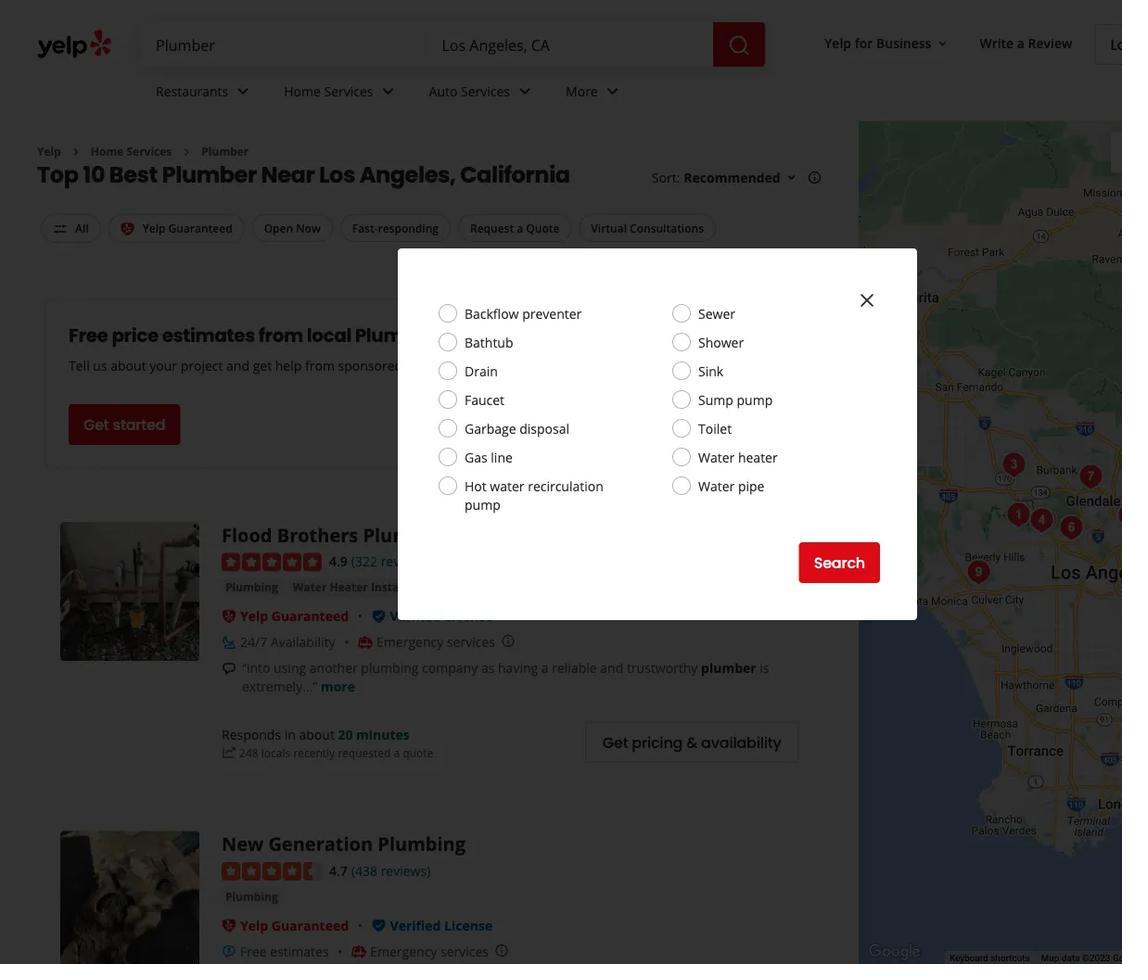 Task type: vqa. For each thing, say whether or not it's contained in the screenshot.
Goodyear Auto Service IMAGE
no



Task type: describe. For each thing, give the bounding box(es) containing it.
for
[[855, 34, 873, 52]]

©2023
[[1083, 953, 1111, 964]]

estimates inside the 'free price estimates from local plumbers tell us about your project and get help from sponsored businesses.'
[[162, 323, 255, 349]]

16 verified v2 image
[[372, 609, 386, 624]]

1 horizontal spatial and
[[601, 660, 624, 677]]

sink
[[699, 362, 724, 380]]

hot
[[465, 477, 487, 495]]

trustworthy
[[627, 660, 698, 677]]

16 twenty four seven availability v2 image
[[222, 635, 237, 650]]

0 vertical spatial home services link
[[269, 67, 414, 121]]

shortcuts
[[991, 953, 1030, 964]]

flood brothers plumbing los angeles
[[222, 522, 564, 548]]

shower
[[699, 334, 744, 351]]

having
[[498, 660, 538, 677]]

&
[[687, 732, 698, 753]]

(322
[[351, 553, 378, 570]]

cali rooter & plumbing image
[[1053, 510, 1090, 547]]

emergency for free estimates
[[370, 943, 437, 961]]

installation/repair
[[371, 580, 476, 595]]

16 info v2 image
[[808, 170, 823, 185]]

another
[[310, 660, 358, 677]]

free price estimates from local plumbers tell us about your project and get help from sponsored businesses.
[[69, 323, 476, 374]]

a inside button
[[517, 220, 523, 236]]

1 vertical spatial home
[[91, 144, 124, 159]]

and inside the 'free price estimates from local plumbers tell us about your project and get help from sponsored businesses.'
[[226, 357, 250, 374]]

started
[[113, 415, 165, 435]]

verified license button for 24/7 availability
[[390, 608, 493, 625]]

bathtub
[[465, 334, 513, 351]]

us
[[93, 357, 107, 374]]

"into using another plumbing company as having a reliable and trustworthy plumber
[[242, 660, 757, 677]]

a right write
[[1018, 34, 1025, 52]]

248
[[239, 745, 259, 761]]

1 horizontal spatial estimates
[[270, 943, 329, 961]]

open now
[[264, 220, 321, 236]]

1 vertical spatial about
[[299, 726, 335, 743]]

248 locals recently requested a quote
[[239, 745, 433, 761]]

yelp for business
[[825, 34, 932, 52]]

request a quote button
[[458, 214, 572, 242]]

sewer
[[699, 305, 736, 322]]

free for estimates
[[240, 943, 267, 961]]

911 plumbing services image
[[1024, 502, 1061, 539]]

all button
[[41, 214, 101, 243]]

16 trending v2 image
[[222, 746, 237, 761]]

a left quote
[[394, 745, 400, 761]]

map region
[[706, 0, 1123, 965]]

about inside the 'free price estimates from local plumbers tell us about your project and get help from sponsored businesses.'
[[111, 357, 146, 374]]

responding
[[378, 220, 439, 236]]

1 horizontal spatial los
[[456, 522, 487, 548]]

water heater installation/repair link
[[289, 578, 479, 597]]

guaranteed for free estimates
[[272, 917, 349, 935]]

yelp for business button
[[817, 26, 958, 60]]

verified license button for free estimates
[[390, 917, 493, 935]]

virtual consultations button
[[579, 214, 716, 242]]

lo
[[1111, 34, 1123, 55]]

write a review
[[980, 34, 1073, 52]]

emergency for 24/7 availability
[[377, 634, 444, 651]]

auto services
[[429, 82, 510, 100]]

verified license for 24/7 availability
[[390, 608, 493, 625]]

backflow preventer
[[465, 305, 582, 322]]

emergency services for free estimates
[[370, 943, 489, 961]]

water
[[490, 477, 525, 495]]

4.7 link
[[329, 860, 348, 880]]

0 horizontal spatial flood brothers plumbing los angeles image
[[60, 522, 199, 661]]

16 verified v2 image
[[372, 919, 386, 934]]

yelp guaranteed inside button
[[143, 220, 233, 236]]

search dialog
[[0, 0, 1123, 965]]

review
[[1028, 34, 1073, 52]]

verified for 24/7 availability
[[390, 608, 441, 625]]

company
[[422, 660, 478, 677]]

consultations
[[630, 220, 704, 236]]

search image
[[728, 34, 751, 57]]

write a review link
[[973, 26, 1080, 59]]

0 vertical spatial los
[[319, 159, 355, 190]]

charlie's sewer & drain rooter company image
[[996, 447, 1033, 484]]

get
[[253, 357, 272, 374]]

business categories element
[[141, 67, 1123, 121]]

right price rooter and plumbing image
[[1073, 459, 1110, 496]]

24/7
[[240, 634, 267, 651]]

filters group
[[37, 214, 720, 243]]

(438 reviews) link
[[351, 860, 431, 880]]

request a quote
[[470, 220, 560, 236]]

gas line
[[465, 449, 513, 466]]

24 chevron down v2 image for restaurants
[[232, 80, 254, 102]]

sponsored
[[338, 357, 403, 374]]

more
[[321, 678, 355, 696]]

get for get pricing & availability
[[603, 732, 628, 753]]

hot water recirculation pump
[[465, 477, 604, 513]]

more link
[[551, 67, 639, 121]]

keyboard shortcuts button
[[950, 952, 1030, 965]]

keyboard shortcuts
[[950, 953, 1030, 964]]

reliable
[[552, 660, 597, 677]]

locals
[[261, 745, 291, 761]]

services for 24 chevron down v2 icon within the auto services link
[[461, 82, 510, 100]]

sort:
[[652, 169, 680, 186]]

virtual consultations
[[591, 220, 704, 236]]

water for water heater installation/repair
[[293, 580, 327, 595]]

tell
[[69, 357, 90, 374]]

gas
[[465, 449, 488, 466]]

yelp guaranteed button for free
[[240, 917, 349, 935]]

(322 reviews) link
[[351, 551, 431, 571]]

new generation plumbing image
[[1112, 498, 1123, 535]]

as
[[481, 660, 495, 677]]

sump pump
[[699, 391, 773, 409]]

fast-
[[352, 220, 378, 236]]

availability
[[701, 732, 782, 753]]

4.7
[[329, 862, 348, 880]]

24 chevron down v2 image for home services
[[377, 80, 399, 102]]

map data ©2023 go
[[1041, 953, 1123, 964]]

1 vertical spatial home services link
[[91, 144, 172, 159]]

plumbing up (322 reviews) link
[[363, 522, 451, 548]]

line
[[491, 449, 513, 466]]

1 horizontal spatial pump
[[737, 391, 773, 409]]

is
[[760, 660, 770, 677]]

plumber
[[701, 660, 757, 677]]

yelp left 16 chevron right v2 icon
[[37, 144, 61, 159]]

plumbing down 4.7 star rating image
[[225, 889, 278, 905]]

yelp left for
[[825, 34, 852, 52]]

keyboard
[[950, 953, 989, 964]]

now
[[296, 220, 321, 236]]

reviews) for generation
[[381, 862, 431, 880]]

angeles,
[[360, 159, 456, 190]]

brothers
[[277, 522, 358, 548]]

guaranteed inside button
[[168, 220, 233, 236]]

yelp guaranteed for free
[[240, 917, 349, 935]]

services for 24 chevron down v2 image in the the home services link
[[324, 82, 373, 100]]

license for 24/7 availability
[[444, 608, 493, 625]]

(438
[[351, 862, 378, 880]]

auto
[[429, 82, 458, 100]]



Task type: locate. For each thing, give the bounding box(es) containing it.
24 chevron down v2 image inside auto services link
[[514, 80, 536, 102]]

yelp guaranteed button up free estimates
[[240, 917, 349, 935]]

0 vertical spatial estimates
[[162, 323, 255, 349]]

24 chevron down v2 image inside more link
[[602, 80, 624, 102]]

emergency services down 16 verified v2 image
[[370, 943, 489, 961]]

0 vertical spatial get
[[83, 415, 109, 435]]

estimates right 16 free estimates v2 image
[[270, 943, 329, 961]]

verified license down installation/repair
[[390, 608, 493, 625]]

restaurants
[[156, 82, 228, 100]]

0 horizontal spatial services
[[127, 144, 172, 159]]

and
[[226, 357, 250, 374], [601, 660, 624, 677]]

24/7 availability
[[240, 634, 335, 651]]

(322 reviews)
[[351, 553, 431, 570]]

1 vertical spatial emergency
[[370, 943, 437, 961]]

toilet
[[699, 420, 732, 437]]

1 vertical spatial los
[[456, 522, 487, 548]]

write
[[980, 34, 1014, 52]]

services for 24/7 availability
[[447, 634, 495, 651]]

1 vertical spatial services
[[441, 943, 489, 961]]

heater
[[330, 580, 368, 595]]

verified license button down installation/repair
[[390, 608, 493, 625]]

1 24 chevron down v2 image from the left
[[232, 80, 254, 102]]

1 vertical spatial 16 emergency services v2 image
[[352, 945, 367, 960]]

1 vertical spatial license
[[444, 917, 493, 935]]

1 verified license from the top
[[390, 608, 493, 625]]

disposal
[[520, 420, 570, 437]]

minutes
[[356, 726, 410, 743]]

0 vertical spatial verified license
[[390, 608, 493, 625]]

1 horizontal spatial about
[[299, 726, 335, 743]]

yelp guaranteed right 16 yelp guaranteed v2 image
[[143, 220, 233, 236]]

4.9 star rating image
[[222, 553, 322, 572]]

plumbing button down 4.9 star rating 'image'
[[222, 578, 282, 597]]

0 vertical spatial guaranteed
[[168, 220, 233, 236]]

2 vertical spatial yelp guaranteed button
[[240, 917, 349, 935]]

close image
[[856, 289, 879, 312]]

1 vertical spatial water
[[699, 477, 735, 495]]

get started
[[83, 415, 165, 435]]

flood brothers plumbing los angeles image
[[1000, 497, 1037, 534], [60, 522, 199, 661]]

verified license button right 16 verified v2 image
[[390, 917, 493, 935]]

1 horizontal spatial home services link
[[269, 67, 414, 121]]

home right 16 chevron right v2 icon
[[91, 144, 124, 159]]

business
[[877, 34, 932, 52]]

verified license button
[[390, 608, 493, 625], [390, 917, 493, 935]]

plumbing down 4.9 star rating 'image'
[[225, 580, 278, 595]]

pump down hot
[[465, 496, 501, 513]]

home services right 16 chevron right v2 icon
[[91, 144, 172, 159]]

rishon plumbing & water heaters image
[[960, 554, 998, 591]]

2 reviews) from the top
[[381, 862, 431, 880]]

home services link
[[269, 67, 414, 121], [91, 144, 172, 159]]

local
[[307, 323, 352, 349]]

0 vertical spatial pump
[[737, 391, 773, 409]]

backflow
[[465, 305, 519, 322]]

0 vertical spatial yelp guaranteed button
[[108, 214, 245, 243]]

emergency services for 24/7 availability
[[377, 634, 495, 651]]

pump right sump
[[737, 391, 773, 409]]

24 chevron down v2 image right restaurants
[[232, 80, 254, 102]]

0 horizontal spatial home services
[[91, 144, 172, 159]]

extremely..."
[[242, 678, 318, 696]]

1 horizontal spatial home
[[284, 82, 321, 100]]

1 horizontal spatial free
[[240, 943, 267, 961]]

0 horizontal spatial and
[[226, 357, 250, 374]]

yelp guaranteed for 24/7
[[240, 608, 349, 625]]

1 verified license button from the top
[[390, 608, 493, 625]]

plumbing link down 4.7 star rating image
[[222, 888, 282, 907]]

reviews) for brothers
[[381, 553, 431, 570]]

availability
[[271, 634, 335, 651]]

z&h plumbing & water heaters image
[[1026, 502, 1063, 539]]

go
[[1113, 953, 1123, 964]]

0 vertical spatial water
[[699, 449, 735, 466]]

0 vertical spatial plumbing link
[[222, 578, 282, 597]]

about
[[111, 357, 146, 374], [299, 726, 335, 743]]

get started button
[[69, 404, 180, 445]]

get pricing & availability button
[[585, 722, 799, 763]]

1 vertical spatial pump
[[465, 496, 501, 513]]

plumber
[[202, 144, 249, 159], [162, 159, 257, 190]]

garbage disposal
[[465, 420, 570, 437]]

guaranteed right 16 yelp guaranteed v2 image
[[168, 220, 233, 236]]

home services link right 16 chevron right v2 icon
[[91, 144, 172, 159]]

0 vertical spatial verified
[[390, 608, 441, 625]]

20
[[338, 726, 353, 743]]

water for water pipe
[[699, 477, 735, 495]]

responds in about 20 minutes
[[222, 726, 410, 743]]

new generation plumbing link
[[222, 832, 466, 857]]

1 vertical spatial yelp guaranteed
[[240, 608, 349, 625]]

verified right 16 verified v2 image
[[390, 917, 441, 935]]

2 verified from the top
[[390, 917, 441, 935]]

top 10 best plumber near los angeles, california
[[37, 159, 570, 190]]

license right 16 verified v2 image
[[444, 917, 493, 935]]

2 vertical spatial yelp guaranteed
[[240, 917, 349, 935]]

reviews) right (438
[[381, 862, 431, 880]]

24 chevron down v2 image right auto services
[[514, 80, 536, 102]]

1 vertical spatial plumbing button
[[222, 888, 282, 907]]

water pipe
[[699, 477, 765, 495]]

24 chevron down v2 image for auto services
[[514, 80, 536, 102]]

a
[[1018, 34, 1025, 52], [517, 220, 523, 236], [542, 660, 549, 677], [394, 745, 400, 761]]

2 horizontal spatial services
[[461, 82, 510, 100]]

top
[[37, 159, 78, 190]]

0 horizontal spatial pump
[[465, 496, 501, 513]]

verified down installation/repair
[[390, 608, 441, 625]]

2 verified license from the top
[[390, 917, 493, 935]]

16 emergency services v2 image right free estimates
[[352, 945, 367, 960]]

license down installation/repair
[[444, 608, 493, 625]]

and right reliable
[[601, 660, 624, 677]]

1 24 chevron down v2 image from the left
[[514, 80, 536, 102]]

open now button
[[252, 214, 333, 242]]

services
[[324, 82, 373, 100], [461, 82, 510, 100], [127, 144, 172, 159]]

16 emergency services v2 image
[[358, 635, 373, 650], [352, 945, 367, 960]]

0 horizontal spatial get
[[83, 415, 109, 435]]

1 vertical spatial reviews)
[[381, 862, 431, 880]]

0 vertical spatial emergency services
[[377, 634, 495, 651]]

plumbing link down 4.9 star rating 'image'
[[222, 578, 282, 597]]

1 horizontal spatial services
[[324, 82, 373, 100]]

verified license
[[390, 608, 493, 625], [390, 917, 493, 935]]

0 horizontal spatial 24 chevron down v2 image
[[232, 80, 254, 102]]

new generation plumbing image
[[60, 832, 199, 965]]

garbage
[[465, 420, 516, 437]]

16 filter v2 image
[[53, 222, 68, 236]]

0 vertical spatial from
[[259, 323, 303, 349]]

and left get
[[226, 357, 250, 374]]

16 emergency services v2 image down 16 verified v2 icon
[[358, 635, 373, 650]]

more link
[[321, 678, 355, 696]]

1 verified from the top
[[390, 608, 441, 625]]

1 vertical spatial verified
[[390, 917, 441, 935]]

restaurants link
[[141, 67, 269, 121]]

1 vertical spatial get
[[603, 732, 628, 753]]

2 vertical spatial guaranteed
[[272, 917, 349, 935]]

get left pricing
[[603, 732, 628, 753]]

1 horizontal spatial flood brothers plumbing los angeles image
[[1000, 497, 1037, 534]]

24 chevron down v2 image
[[514, 80, 536, 102], [602, 80, 624, 102]]

0 horizontal spatial from
[[259, 323, 303, 349]]

24 chevron down v2 image
[[232, 80, 254, 102], [377, 80, 399, 102]]

4.9 link
[[329, 551, 348, 571]]

about right us
[[111, 357, 146, 374]]

1 vertical spatial verified license
[[390, 917, 493, 935]]

(438 reviews)
[[351, 862, 431, 880]]

emergency up plumbing
[[377, 634, 444, 651]]

1 plumbing button from the top
[[222, 578, 282, 597]]

los right near
[[319, 159, 355, 190]]

0 horizontal spatial free
[[69, 323, 108, 349]]

yelp guaranteed button up 24/7 availability
[[240, 608, 349, 625]]

plumbing
[[361, 660, 419, 677]]

guaranteed up free estimates
[[272, 917, 349, 935]]

plumbers
[[355, 323, 444, 349]]

0 vertical spatial home
[[284, 82, 321, 100]]

home
[[284, 82, 321, 100], [91, 144, 124, 159]]

guaranteed
[[168, 220, 233, 236], [272, 608, 349, 625], [272, 917, 349, 935]]

verified license for free estimates
[[390, 917, 493, 935]]

water left pipe
[[699, 477, 735, 495]]

fast-responding button
[[340, 214, 451, 242]]

yelp guaranteed up 24/7 availability
[[240, 608, 349, 625]]

flood
[[222, 522, 272, 548]]

responds
[[222, 726, 281, 743]]

los down hot
[[456, 522, 487, 548]]

0 vertical spatial services
[[447, 634, 495, 651]]

free right 16 free estimates v2 image
[[240, 943, 267, 961]]

1 vertical spatial and
[[601, 660, 624, 677]]

open
[[264, 220, 293, 236]]

license for free estimates
[[444, 917, 493, 935]]

2 license from the top
[[444, 917, 493, 935]]

0 vertical spatial yelp guaranteed
[[143, 220, 233, 236]]

1 vertical spatial yelp guaranteed button
[[240, 608, 349, 625]]

1 horizontal spatial 24 chevron down v2 image
[[377, 80, 399, 102]]

verified for free estimates
[[390, 917, 441, 935]]

2 24 chevron down v2 image from the left
[[377, 80, 399, 102]]

yelp link
[[37, 144, 61, 159]]

0 horizontal spatial home
[[91, 144, 124, 159]]

best
[[109, 159, 158, 190]]

auto services link
[[414, 67, 551, 121]]

plumber right best
[[162, 159, 257, 190]]

0 horizontal spatial about
[[111, 357, 146, 374]]

new generation plumbing
[[222, 832, 466, 857]]

water heater
[[699, 449, 778, 466]]

using
[[274, 660, 306, 677]]

google image
[[864, 941, 926, 965]]

1 horizontal spatial get
[[603, 732, 628, 753]]

angeles
[[492, 522, 564, 548]]

1 plumbing link from the top
[[222, 578, 282, 597]]

emergency services up company
[[377, 634, 495, 651]]

10
[[83, 159, 105, 190]]

2 plumbing link from the top
[[222, 888, 282, 907]]

free up tell
[[69, 323, 108, 349]]

yelp guaranteed up free estimates
[[240, 917, 349, 935]]

los
[[319, 159, 355, 190], [456, 522, 487, 548]]

1 vertical spatial plumbing link
[[222, 888, 282, 907]]

0 vertical spatial license
[[444, 608, 493, 625]]

california
[[460, 159, 570, 190]]

0 vertical spatial 16 emergency services v2 image
[[358, 635, 373, 650]]

1 horizontal spatial from
[[305, 357, 335, 374]]

yelp right 16 yelp guaranteed v2 image
[[143, 220, 166, 236]]

home services link up top 10 best plumber near los angeles, california
[[269, 67, 414, 121]]

2 24 chevron down v2 image from the left
[[602, 80, 624, 102]]

home services up top 10 best plumber near los angeles, california
[[284, 82, 373, 100]]

4.7 star rating image
[[222, 863, 322, 881]]

a left the quote
[[517, 220, 523, 236]]

pipe
[[738, 477, 765, 495]]

verified license right 16 verified v2 image
[[390, 917, 493, 935]]

pricing
[[632, 732, 683, 753]]

guaranteed for 24/7 availability
[[272, 608, 349, 625]]

16 emergency services v2 image for 24/7 availability
[[358, 635, 373, 650]]

24 chevron down v2 image for more
[[602, 80, 624, 102]]

from
[[259, 323, 303, 349], [305, 357, 335, 374]]

1 vertical spatial emergency services
[[370, 943, 489, 961]]

get left started
[[83, 415, 109, 435]]

water left heater
[[293, 580, 327, 595]]

1 horizontal spatial 24 chevron down v2 image
[[602, 80, 624, 102]]

yelp guaranteed button for 24/7
[[240, 608, 349, 625]]

0 vertical spatial verified license button
[[390, 608, 493, 625]]

1 vertical spatial from
[[305, 357, 335, 374]]

0 vertical spatial about
[[111, 357, 146, 374]]

from up help
[[259, 323, 303, 349]]

2 vertical spatial water
[[293, 580, 327, 595]]

get inside get pricing & availability button
[[603, 732, 628, 753]]

get
[[83, 415, 109, 435], [603, 732, 628, 753]]

preventer
[[522, 305, 582, 322]]

guaranteed up availability at bottom left
[[272, 608, 349, 625]]

pump inside hot water recirculation pump
[[465, 496, 501, 513]]

verified
[[390, 608, 441, 625], [390, 917, 441, 935]]

1 license from the top
[[444, 608, 493, 625]]

24 chevron down v2 image left auto
[[377, 80, 399, 102]]

iconyelpguaranteedbadgesmall image
[[222, 609, 237, 624], [222, 609, 237, 624], [222, 919, 237, 934], [222, 919, 237, 934]]

16 speech v2 image
[[222, 662, 237, 677]]

from down local
[[305, 357, 335, 374]]

1 reviews) from the top
[[381, 553, 431, 570]]

1 vertical spatial verified license button
[[390, 917, 493, 935]]

reviews) down flood brothers plumbing los angeles
[[381, 553, 431, 570]]

2 verified license button from the top
[[390, 917, 493, 935]]

get pricing & availability
[[603, 732, 782, 753]]

home inside business categories "element"
[[284, 82, 321, 100]]

16 chevron right v2 image
[[179, 145, 194, 159]]

4.9
[[329, 553, 348, 570]]

2 plumbing button from the top
[[222, 888, 282, 907]]

services for free estimates
[[441, 943, 489, 961]]

flood brothers plumbing los angeles link
[[222, 522, 564, 548]]

quote
[[526, 220, 560, 236]]

0 vertical spatial home services
[[284, 82, 373, 100]]

plumber right 16 chevron right v2 image
[[202, 144, 249, 159]]

plumbing up (438 reviews) link
[[378, 832, 466, 857]]

0 vertical spatial emergency
[[377, 634, 444, 651]]

1 horizontal spatial home services
[[284, 82, 373, 100]]

home up top 10 best plumber near los angeles, california
[[284, 82, 321, 100]]

yelp up the 24/7
[[240, 608, 268, 625]]

home services inside business categories "element"
[[284, 82, 373, 100]]

16 yelp guaranteed v2 image
[[120, 222, 135, 236]]

get for get started
[[83, 415, 109, 435]]

emergency
[[377, 634, 444, 651], [370, 943, 437, 961]]

24 chevron down v2 image inside the home services link
[[377, 80, 399, 102]]

yelp inside filters group
[[143, 220, 166, 236]]

24 chevron down v2 image right more
[[602, 80, 624, 102]]

info icon image
[[501, 634, 516, 649], [501, 634, 516, 649], [494, 944, 509, 959], [494, 944, 509, 959]]

1 vertical spatial estimates
[[270, 943, 329, 961]]

plumbing button down 4.7 star rating image
[[222, 888, 282, 907]]

about up 'recently'
[[299, 726, 335, 743]]

is extremely..."
[[242, 660, 770, 696]]

water for water heater
[[699, 449, 735, 466]]

a right having in the left of the page
[[542, 660, 549, 677]]

0 vertical spatial plumbing button
[[222, 578, 282, 597]]

16 free estimates v2 image
[[222, 945, 237, 960]]

1 vertical spatial guaranteed
[[272, 608, 349, 625]]

get inside get started button
[[83, 415, 109, 435]]

24 chevron down v2 image inside restaurants link
[[232, 80, 254, 102]]

1 vertical spatial free
[[240, 943, 267, 961]]

0 vertical spatial reviews)
[[381, 553, 431, 570]]

water inside water heater installation/repair button
[[293, 580, 327, 595]]

faucet
[[465, 391, 505, 409]]

free inside the 'free price estimates from local plumbers tell us about your project and get help from sponsored businesses.'
[[69, 323, 108, 349]]

0 horizontal spatial los
[[319, 159, 355, 190]]

0 vertical spatial and
[[226, 357, 250, 374]]

heater
[[738, 449, 778, 466]]

free price estimates from local plumbers image
[[653, 344, 745, 437]]

estimates up project
[[162, 323, 255, 349]]

water down toilet
[[699, 449, 735, 466]]

0 vertical spatial free
[[69, 323, 108, 349]]

free for price
[[69, 323, 108, 349]]

16 emergency services v2 image for free estimates
[[352, 945, 367, 960]]

yelp up free estimates
[[240, 917, 268, 935]]

16 chevron right v2 image
[[68, 145, 83, 159]]

quote
[[403, 745, 433, 761]]

emergency down 16 verified v2 image
[[370, 943, 437, 961]]

16 chevron down v2 image
[[936, 36, 950, 51]]

home services
[[284, 82, 373, 100], [91, 144, 172, 159]]

0 horizontal spatial estimates
[[162, 323, 255, 349]]

drain
[[465, 362, 498, 380]]

yelp guaranteed button down best
[[108, 214, 245, 243]]

1 vertical spatial home services
[[91, 144, 172, 159]]

0 horizontal spatial 24 chevron down v2 image
[[514, 80, 536, 102]]

0 horizontal spatial home services link
[[91, 144, 172, 159]]

sump
[[699, 391, 734, 409]]

water heater installation/repair button
[[289, 578, 479, 597]]

emergency services
[[377, 634, 495, 651], [370, 943, 489, 961]]

None search field
[[141, 22, 769, 67]]

more
[[566, 82, 598, 100]]



